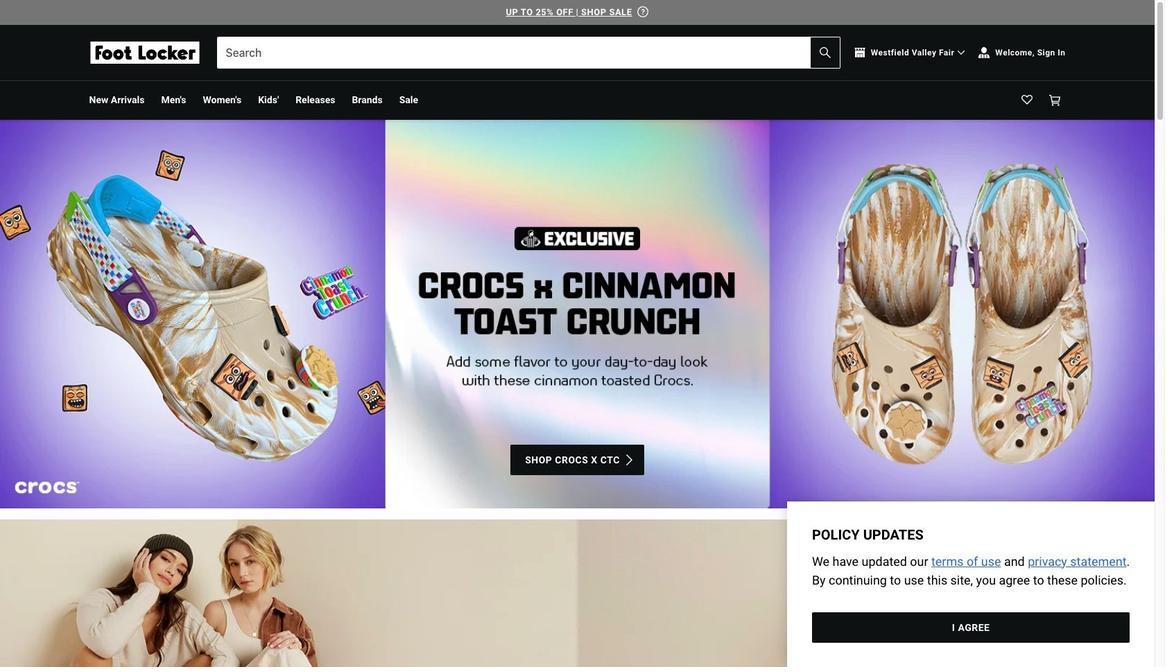 Task type: vqa. For each thing, say whether or not it's contained in the screenshot.
Black for Nike Griffey Max 1
no



Task type: locate. For each thing, give the bounding box(es) containing it.
None search field
[[217, 36, 841, 68]]

cart: 0 items image
[[1049, 95, 1060, 106]]

toolbar
[[89, 81, 773, 120]]



Task type: describe. For each thing, give the bounding box(es) containing it.
search submit image
[[820, 47, 831, 58]]

foot locker logo links to the home page image
[[89, 41, 200, 63]]

primary element
[[78, 81, 1077, 120]]

Search search field
[[217, 37, 840, 68]]

my favorites image
[[1021, 95, 1033, 106]]

more information about up to 25% off | shop sale promotion image
[[638, 6, 649, 17]]

privacy banner region
[[787, 502, 1155, 668]]

this month, it's all about premium styles she loves. shop women's image
[[0, 521, 1155, 668]]

add some flavor to your day-to-day look with these cinnamon toasted crocs. shop crocs x ctc image
[[0, 120, 1155, 509]]



